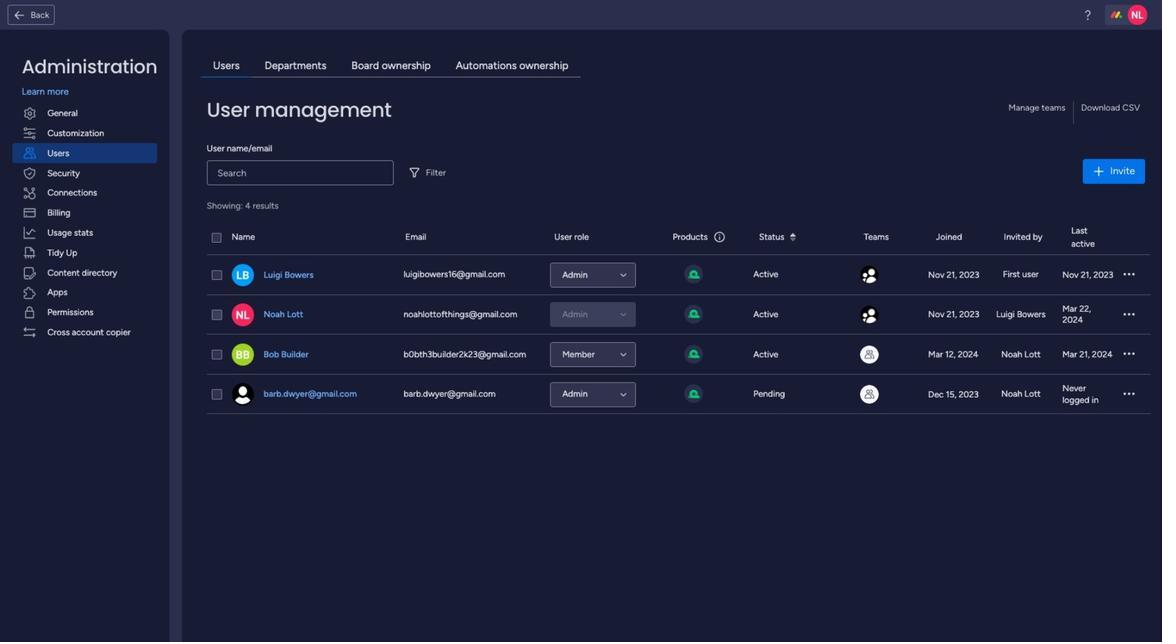 Task type: locate. For each thing, give the bounding box(es) containing it.
help image
[[1082, 9, 1094, 21]]

3 add or edit team image from the top
[[860, 386, 879, 404]]

1 vertical spatial v2 ellipsis image
[[1124, 310, 1135, 321]]

1 add or edit team image from the top
[[860, 306, 879, 325]]

4 row from the top
[[207, 335, 1150, 375]]

barb.dwyer@gmail.com image
[[232, 384, 254, 406]]

back to workspace image
[[13, 9, 26, 21]]

v2 ellipsis image
[[1124, 270, 1135, 282], [1124, 310, 1135, 321], [1124, 389, 1135, 401]]

2 vertical spatial add or edit team image
[[860, 386, 879, 404]]

0 vertical spatial v2 ellipsis image
[[1124, 270, 1135, 282]]

add or edit team image
[[860, 266, 879, 285]]

2 v2 ellipsis image from the top
[[1124, 310, 1135, 321]]

noah lott image
[[1128, 5, 1148, 25]]

row group
[[207, 256, 1150, 415]]

grid
[[207, 221, 1150, 631]]

add or edit team image for v2 ellipsis icon at the bottom
[[860, 346, 879, 365]]

luigi bowers image
[[232, 264, 254, 287]]

2 row from the top
[[207, 256, 1150, 296]]

noah lott image
[[232, 304, 254, 327]]

row
[[207, 221, 1150, 256], [207, 256, 1150, 296], [207, 296, 1150, 335], [207, 335, 1150, 375], [207, 375, 1150, 415]]

5 row from the top
[[207, 375, 1150, 415]]

add or edit team image
[[860, 306, 879, 325], [860, 346, 879, 365], [860, 386, 879, 404]]

3 v2 ellipsis image from the top
[[1124, 389, 1135, 401]]

Search text field
[[207, 160, 394, 185]]

2 vertical spatial v2 ellipsis image
[[1124, 389, 1135, 401]]

0 vertical spatial add or edit team image
[[860, 306, 879, 325]]

1 vertical spatial add or edit team image
[[860, 346, 879, 365]]

v2 ellipsis image
[[1124, 349, 1135, 361]]

2 add or edit team image from the top
[[860, 346, 879, 365]]

1 v2 ellipsis image from the top
[[1124, 270, 1135, 282]]



Task type: vqa. For each thing, say whether or not it's contained in the screenshot.
Here on the bottom of the page
no



Task type: describe. For each thing, give the bounding box(es) containing it.
bob builder image
[[232, 344, 254, 367]]

v2 ellipsis image for barb.dwyer@gmail.com image
[[1124, 389, 1135, 401]]

3 row from the top
[[207, 296, 1150, 335]]

v2 ellipsis image for luigi bowers 'icon'
[[1124, 270, 1135, 282]]

1 row from the top
[[207, 221, 1150, 256]]

v2 ellipsis image for noah lott image
[[1124, 310, 1135, 321]]

add or edit team image for v2 ellipsis image for barb.dwyer@gmail.com image
[[860, 386, 879, 404]]

add or edit team image for noah lott image's v2 ellipsis image
[[860, 306, 879, 325]]



